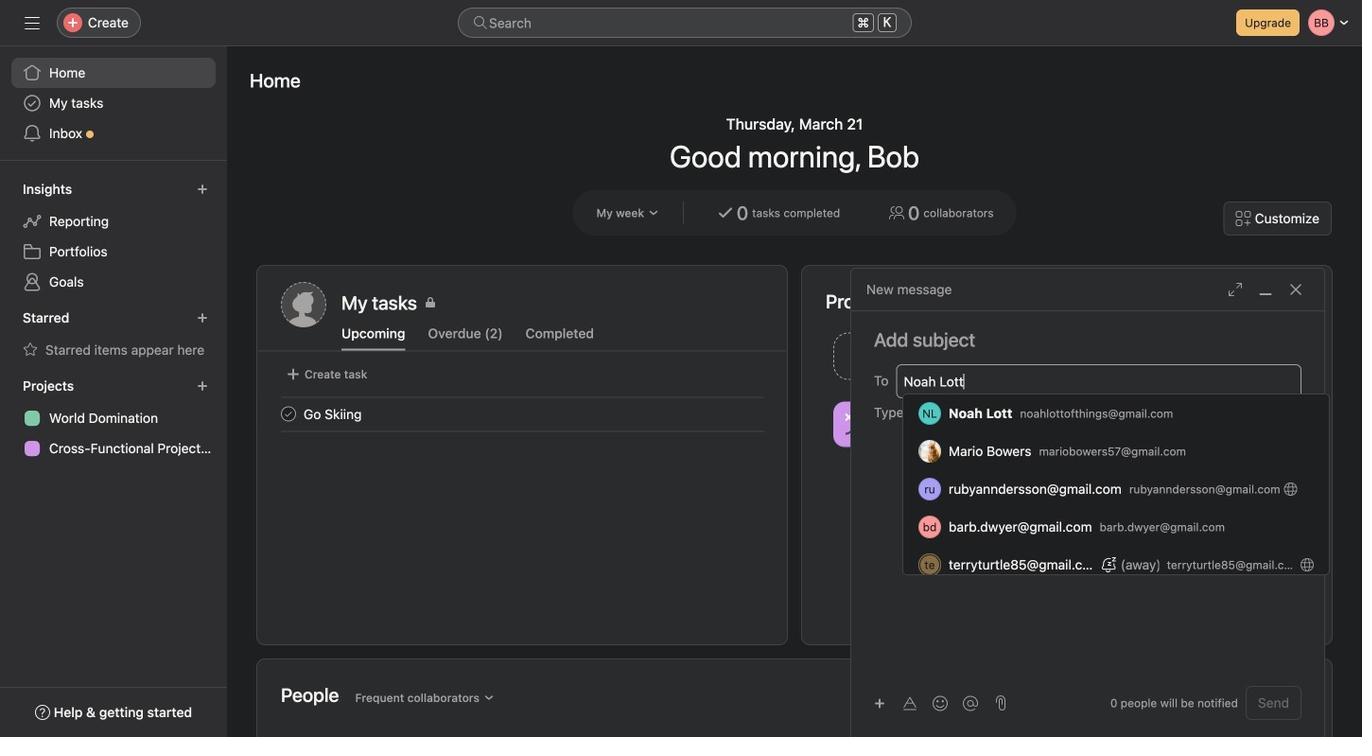 Task type: locate. For each thing, give the bounding box(es) containing it.
dialog
[[852, 269, 1325, 737]]

line_and_symbols image
[[845, 413, 868, 436]]

Mark complete checkbox
[[277, 403, 300, 425]]

close image
[[1289, 282, 1304, 297]]

1 vertical spatial list item
[[258, 397, 787, 431]]

new project or portfolio image
[[197, 380, 208, 392]]

toolbar
[[867, 690, 988, 717]]

new insights image
[[197, 184, 208, 195]]

list box
[[904, 395, 1330, 575]]

list item
[[826, 327, 1068, 385], [258, 397, 787, 431]]

mark complete image
[[277, 403, 300, 425]]

0 horizontal spatial list item
[[258, 397, 787, 431]]

None field
[[458, 8, 912, 38]]

0 vertical spatial list item
[[826, 327, 1068, 385]]



Task type: describe. For each thing, give the bounding box(es) containing it.
global element
[[0, 46, 227, 160]]

insights element
[[0, 172, 227, 301]]

Search tasks, projects, and more text field
[[458, 8, 912, 38]]

Type the name of a team, a project, or people text field
[[904, 370, 1292, 393]]

at mention image
[[964, 696, 979, 711]]

projects element
[[0, 369, 227, 468]]

1 horizontal spatial list item
[[826, 327, 1068, 385]]

insert an object image
[[875, 698, 886, 709]]

add profile photo image
[[281, 282, 327, 327]]

add items to starred image
[[197, 312, 208, 324]]

minimize image
[[1259, 282, 1274, 297]]

starred element
[[0, 301, 227, 369]]

rocket image
[[1087, 345, 1110, 368]]

expand popout to full screen image
[[1229, 282, 1244, 297]]

hide sidebar image
[[25, 15, 40, 30]]

Add subject text field
[[852, 327, 1325, 353]]



Task type: vqa. For each thing, say whether or not it's contained in the screenshot.
Teams element
no



